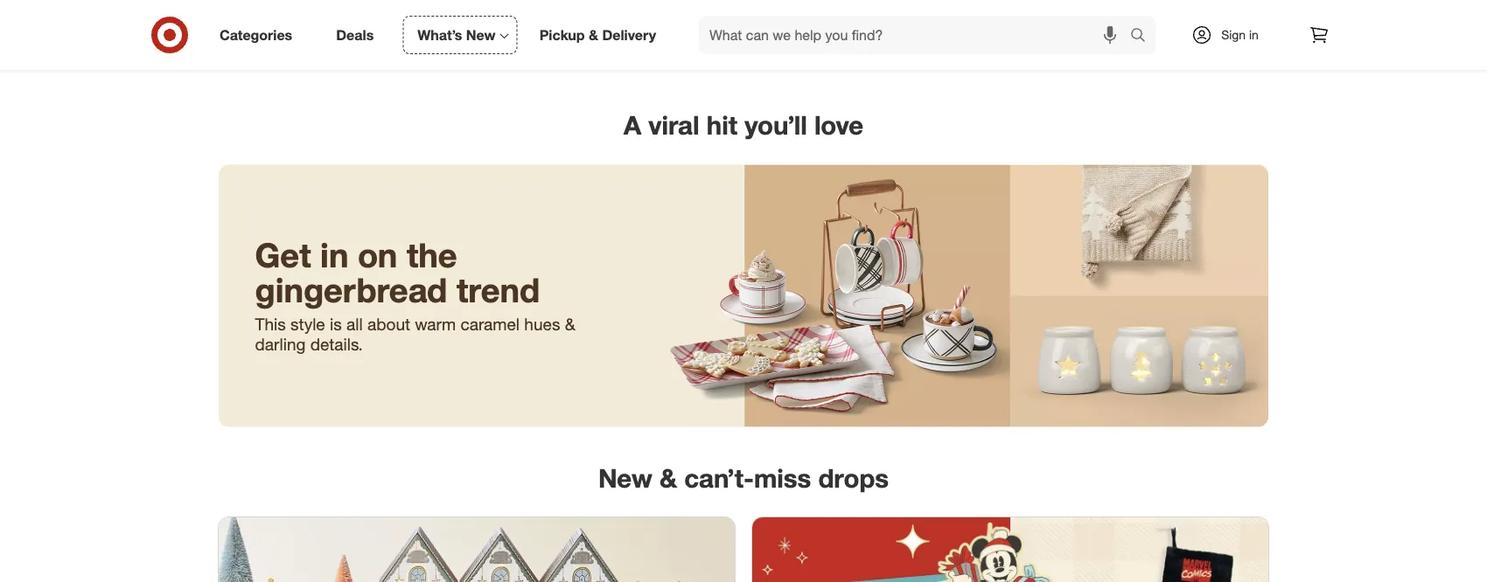 Task type: describe. For each thing, give the bounding box(es) containing it.
deals link
[[321, 16, 396, 54]]

what's
[[418, 26, 462, 43]]

the
[[407, 235, 457, 275]]

a
[[624, 109, 641, 141]]

personal care new arrivals
[[437, 33, 514, 66]]

new inside personal care new arrivals
[[441, 51, 466, 66]]

hit
[[707, 109, 738, 141]]

sign in
[[1222, 27, 1259, 42]]

gingerbread
[[255, 270, 447, 310]]

deals
[[336, 26, 374, 43]]

what's new
[[418, 26, 496, 43]]

style
[[290, 314, 325, 334]]

search button
[[1123, 16, 1165, 58]]

new inside 'link'
[[466, 26, 496, 43]]

viral
[[649, 109, 700, 141]]

3 arrivals from the left
[[1006, 51, 1046, 66]]

sign
[[1222, 27, 1246, 42]]

in for get
[[320, 235, 349, 275]]

this
[[255, 314, 286, 334]]

trend
[[457, 270, 540, 310]]

you'll
[[745, 109, 807, 141]]

toys new arrivals
[[799, 33, 867, 66]]

categories
[[220, 26, 292, 43]]

what's new link
[[403, 16, 518, 54]]

pets' link
[[1101, 0, 1280, 67]]

on
[[358, 235, 398, 275]]

darling
[[255, 334, 306, 354]]

new arrivals link
[[922, 0, 1101, 67]]

arrivals inside personal care new arrivals
[[469, 51, 510, 66]]

shoes link
[[565, 0, 744, 67]]

drops
[[818, 462, 889, 494]]

warm
[[415, 314, 456, 334]]

pickup & delivery
[[540, 26, 656, 43]]

delivery
[[602, 26, 656, 43]]

men's
[[281, 33, 312, 49]]

all
[[347, 314, 363, 334]]

hues
[[524, 314, 560, 334]]



Task type: vqa. For each thing, say whether or not it's contained in the screenshot.
left TODAY ONLY.
no



Task type: locate. For each thing, give the bounding box(es) containing it.
What can we help you find? suggestions appear below search field
[[699, 16, 1135, 54]]

1 vertical spatial &
[[565, 314, 575, 334]]

2 arrivals from the left
[[827, 51, 867, 66]]

arrivals inside the toys new arrivals
[[827, 51, 867, 66]]

new inside the toys new arrivals
[[799, 51, 824, 66]]

2 horizontal spatial arrivals
[[1006, 51, 1046, 66]]

in left on
[[320, 235, 349, 275]]

a viral hit you'll love
[[624, 109, 864, 141]]

in right sign on the right of page
[[1249, 27, 1259, 42]]

in inside sign in link
[[1249, 27, 1259, 42]]

1 horizontal spatial in
[[1249, 27, 1259, 42]]

1 horizontal spatial &
[[589, 26, 598, 43]]

men's link
[[207, 0, 386, 67]]

pets'
[[1177, 33, 1204, 49]]

2 horizontal spatial &
[[660, 462, 677, 494]]

pickup & delivery link
[[525, 16, 678, 54]]

new arrivals
[[978, 51, 1046, 66]]

0 vertical spatial in
[[1249, 27, 1259, 42]]

& right pickup
[[589, 26, 598, 43]]

love
[[815, 109, 864, 141]]

& for pickup
[[589, 26, 598, 43]]

pickup
[[540, 26, 585, 43]]

in for sign
[[1249, 27, 1259, 42]]

toys
[[821, 33, 845, 49]]

can't-
[[684, 462, 754, 494]]

1 vertical spatial in
[[320, 235, 349, 275]]

0 horizontal spatial &
[[565, 314, 575, 334]]

get in on the gingerbread trend this style is all about warm caramel hues & darling details.
[[255, 235, 575, 354]]

&
[[589, 26, 598, 43], [565, 314, 575, 334], [660, 462, 677, 494]]

& for new
[[660, 462, 677, 494]]

is
[[330, 314, 342, 334]]

sign in link
[[1177, 16, 1286, 54]]

in
[[1249, 27, 1259, 42], [320, 235, 349, 275]]

1 horizontal spatial arrivals
[[827, 51, 867, 66]]

0 horizontal spatial in
[[320, 235, 349, 275]]

2 vertical spatial &
[[660, 462, 677, 494]]

shoes
[[637, 33, 672, 49]]

caramel
[[461, 314, 520, 334]]

0 horizontal spatial arrivals
[[469, 51, 510, 66]]

new
[[466, 26, 496, 43], [441, 51, 466, 66], [799, 51, 824, 66], [978, 51, 1002, 66], [598, 462, 653, 494]]

details.
[[310, 334, 363, 354]]

1 arrivals from the left
[[469, 51, 510, 66]]

search
[[1123, 28, 1165, 45]]

0 vertical spatial &
[[589, 26, 598, 43]]

& left can't-
[[660, 462, 677, 494]]

arrivals
[[469, 51, 510, 66], [827, 51, 867, 66], [1006, 51, 1046, 66]]

categories link
[[205, 16, 314, 54]]

new & can't-miss drops
[[598, 462, 889, 494]]

personal
[[437, 33, 485, 49]]

about
[[367, 314, 410, 334]]

& right hues
[[565, 314, 575, 334]]

care
[[488, 33, 514, 49]]

& inside the get in on the gingerbread trend this style is all about warm caramel hues & darling details.
[[565, 314, 575, 334]]

in inside the get in on the gingerbread trend this style is all about warm caramel hues & darling details.
[[320, 235, 349, 275]]

get
[[255, 235, 311, 275]]

miss
[[754, 462, 811, 494]]



